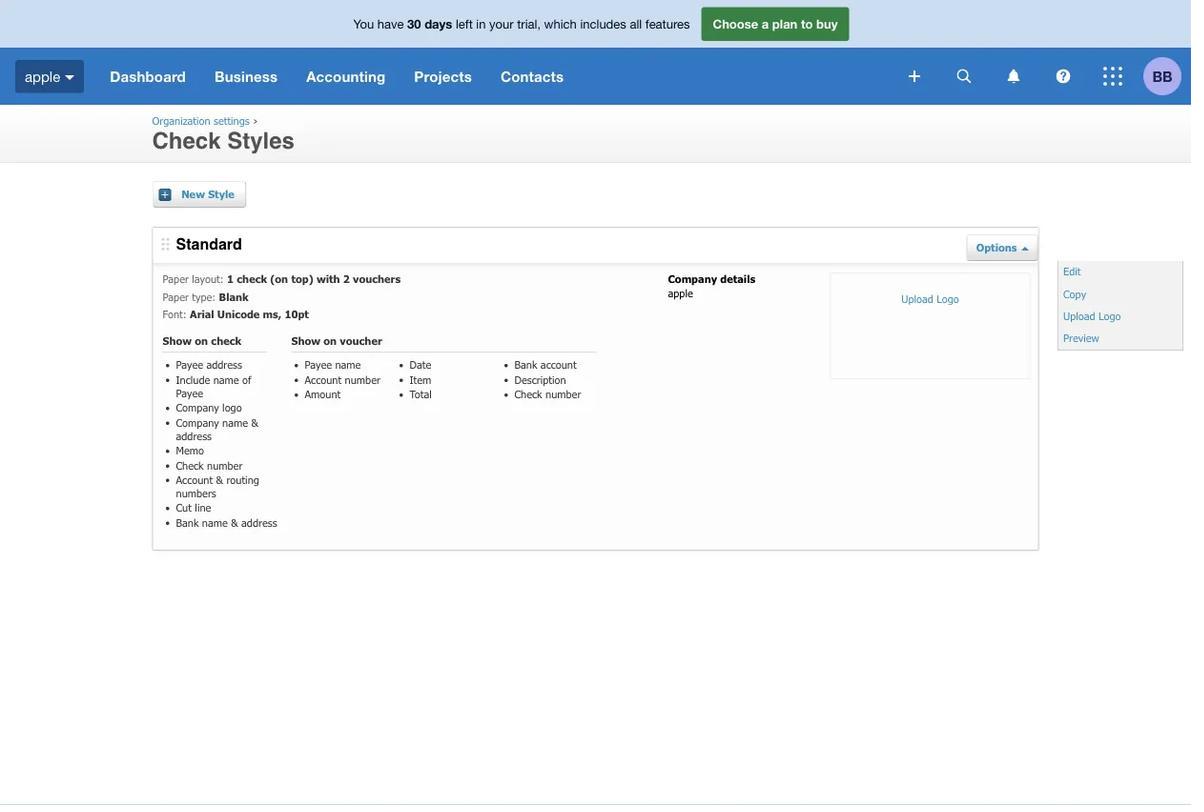 Task type: locate. For each thing, give the bounding box(es) containing it.
include
[[176, 373, 210, 386]]

standard
[[176, 236, 242, 253]]

number
[[345, 373, 380, 386], [546, 388, 581, 401], [207, 459, 243, 472]]

address up memo
[[176, 430, 212, 443]]

0 vertical spatial bank
[[515, 359, 537, 372]]

2 vertical spatial number
[[207, 459, 243, 472]]

account
[[541, 359, 577, 372]]

organization
[[152, 114, 210, 127]]

2 horizontal spatial &
[[251, 416, 258, 429]]

1 horizontal spatial logo
[[1099, 310, 1121, 322]]

check down unicode
[[211, 335, 241, 348]]

logo inside edit copy upload logo preview
[[1099, 310, 1121, 322]]

have
[[377, 16, 404, 31]]

0 vertical spatial apple
[[25, 68, 60, 85]]

0 horizontal spatial apple
[[25, 68, 60, 85]]

show
[[163, 335, 192, 348], [291, 335, 321, 348]]

svg image
[[1103, 67, 1122, 86], [957, 69, 971, 83], [1008, 69, 1020, 83], [909, 71, 920, 82], [65, 75, 75, 80]]

total
[[410, 388, 432, 401]]

check down memo
[[176, 459, 204, 472]]

check
[[237, 273, 267, 286], [211, 335, 241, 348]]

&
[[251, 416, 258, 429], [216, 474, 223, 486], [231, 516, 238, 529]]

style
[[208, 188, 234, 201]]

0 horizontal spatial show
[[163, 335, 192, 348]]

paper up font:
[[163, 290, 189, 303]]

company down include
[[176, 402, 219, 414]]

check
[[152, 127, 221, 154], [515, 388, 542, 401], [176, 459, 204, 472]]

name
[[335, 359, 361, 372], [213, 373, 239, 386], [222, 416, 248, 429], [202, 516, 228, 529]]

company up memo
[[176, 416, 219, 429]]

2 vertical spatial &
[[231, 516, 238, 529]]

new style link
[[152, 181, 247, 208]]

number down the description
[[546, 388, 581, 401]]

top)
[[291, 273, 313, 286]]

1 vertical spatial number
[[546, 388, 581, 401]]

paper
[[163, 273, 189, 286], [163, 290, 189, 303]]

2 on from the left
[[324, 335, 337, 348]]

payee up amount
[[305, 359, 332, 372]]

choose
[[713, 16, 758, 31]]

payee up include
[[176, 359, 203, 372]]

& left routing at the bottom
[[216, 474, 223, 486]]

with
[[317, 273, 340, 286]]

payee for payee address include name of payee company logo company name & address memo check number account & routing numbers cut line bank name & address
[[176, 359, 203, 372]]

company
[[668, 273, 717, 286], [176, 402, 219, 414], [176, 416, 219, 429]]

on up 'payee name'
[[324, 335, 337, 348]]

copy
[[1063, 287, 1086, 300]]

1 horizontal spatial on
[[324, 335, 337, 348]]

0 vertical spatial &
[[251, 416, 258, 429]]

2 horizontal spatial number
[[546, 388, 581, 401]]

copy link
[[1059, 284, 1191, 306]]

1 horizontal spatial account
[[305, 373, 342, 386]]

bb button
[[1143, 48, 1191, 105]]

0 vertical spatial paper
[[163, 273, 189, 286]]

(on
[[270, 273, 288, 286]]

settings
[[214, 114, 250, 127]]

1
[[227, 273, 234, 286]]

show for show on voucher
[[291, 335, 321, 348]]

& down of
[[251, 416, 258, 429]]

arial
[[190, 308, 214, 321]]

on down the 'arial'
[[195, 335, 208, 348]]

0 horizontal spatial bank
[[176, 516, 199, 529]]

0 horizontal spatial logo
[[937, 293, 959, 306]]

1 horizontal spatial apple
[[668, 286, 693, 299]]

preview link
[[1059, 328, 1191, 350]]

upload logo link
[[830, 273, 1030, 380], [1059, 306, 1191, 328]]

company inside the company details apple
[[668, 273, 717, 286]]

apple
[[25, 68, 60, 85], [668, 286, 693, 299]]

which
[[544, 16, 577, 31]]

0 horizontal spatial account
[[176, 474, 213, 486]]

1 horizontal spatial number
[[345, 373, 380, 386]]

company left details
[[668, 273, 717, 286]]

2 vertical spatial address
[[241, 516, 277, 529]]

1 vertical spatial upload
[[1063, 310, 1095, 322]]

0 vertical spatial account
[[305, 373, 342, 386]]

account inside bank account account number
[[305, 373, 342, 386]]

dashboard
[[110, 68, 186, 85]]

bank account account number
[[305, 359, 577, 386]]

address down routing at the bottom
[[241, 516, 277, 529]]

check right the '1' on the top left of the page
[[237, 273, 267, 286]]

projects
[[414, 68, 472, 85]]

logo
[[937, 293, 959, 306], [1099, 310, 1121, 322]]

1 horizontal spatial show
[[291, 335, 321, 348]]

1 vertical spatial paper
[[163, 290, 189, 303]]

& down routing at the bottom
[[231, 516, 238, 529]]

30
[[407, 16, 421, 31]]

bank up the description
[[515, 359, 537, 372]]

number down 'payee name'
[[345, 373, 380, 386]]

plan
[[772, 16, 798, 31]]

1 vertical spatial apple
[[668, 286, 693, 299]]

1 paper from the top
[[163, 273, 189, 286]]

0 horizontal spatial number
[[207, 459, 243, 472]]

banner
[[0, 0, 1191, 105]]

show on check
[[163, 335, 241, 348]]

features
[[645, 16, 690, 31]]

1 horizontal spatial bank
[[515, 359, 537, 372]]

0 vertical spatial upload
[[901, 293, 934, 306]]

1 vertical spatial check
[[211, 335, 241, 348]]

apple button
[[0, 48, 96, 105]]

upload
[[901, 293, 934, 306], [1063, 310, 1095, 322]]

check down the description
[[515, 388, 542, 401]]

1 vertical spatial bank
[[176, 516, 199, 529]]

bank
[[515, 359, 537, 372], [176, 516, 199, 529]]

›
[[253, 114, 258, 127]]

numbers
[[176, 487, 216, 500]]

check inside payee address include name of payee company logo company name & address memo check number account & routing numbers cut line bank name & address
[[176, 459, 204, 472]]

account up amount
[[305, 373, 342, 386]]

days
[[425, 16, 452, 31]]

address
[[206, 359, 242, 372], [176, 430, 212, 443], [241, 516, 277, 529]]

your
[[489, 16, 514, 31]]

edit
[[1063, 265, 1081, 278]]

check inside organization settings › check styles
[[152, 127, 221, 154]]

1 vertical spatial account
[[176, 474, 213, 486]]

payee
[[176, 359, 203, 372], [305, 359, 332, 372], [176, 387, 203, 400]]

banner containing dashboard
[[0, 0, 1191, 105]]

bank inside bank account account number
[[515, 359, 537, 372]]

number up routing at the bottom
[[207, 459, 243, 472]]

new
[[181, 188, 205, 201]]

2 show from the left
[[291, 335, 321, 348]]

0 vertical spatial logo
[[937, 293, 959, 306]]

0 horizontal spatial on
[[195, 335, 208, 348]]

1 horizontal spatial &
[[231, 516, 238, 529]]

name down show on voucher
[[335, 359, 361, 372]]

account inside payee address include name of payee company logo company name & address memo check number account & routing numbers cut line bank name & address
[[176, 474, 213, 486]]

styles
[[227, 127, 295, 154]]

upload logo
[[901, 293, 959, 306]]

buy
[[816, 16, 838, 31]]

account
[[305, 373, 342, 386], [176, 474, 213, 486]]

2 vertical spatial check
[[176, 459, 204, 472]]

bb
[[1152, 68, 1173, 85]]

1 horizontal spatial upload logo link
[[1059, 306, 1191, 328]]

options
[[976, 241, 1017, 254]]

payee down include
[[176, 387, 203, 400]]

name left of
[[213, 373, 239, 386]]

show down font:
[[163, 335, 192, 348]]

show down 10pt
[[291, 335, 321, 348]]

all
[[630, 16, 642, 31]]

show for show on check
[[163, 335, 192, 348]]

paper left layout:
[[163, 273, 189, 286]]

contacts
[[501, 68, 564, 85]]

check up 'new'
[[152, 127, 221, 154]]

0 vertical spatial company
[[668, 273, 717, 286]]

0 horizontal spatial &
[[216, 474, 223, 486]]

number inside payee address include name of payee company logo company name & address memo check number account & routing numbers cut line bank name & address
[[207, 459, 243, 472]]

1 on from the left
[[195, 335, 208, 348]]

0 horizontal spatial upload
[[901, 293, 934, 306]]

1 vertical spatial logo
[[1099, 310, 1121, 322]]

account up numbers
[[176, 474, 213, 486]]

1 horizontal spatial upload
[[1063, 310, 1095, 322]]

0 vertical spatial number
[[345, 373, 380, 386]]

0 vertical spatial check
[[152, 127, 221, 154]]

you have 30 days left in your trial, which includes all features
[[353, 16, 690, 31]]

description
[[515, 373, 566, 386]]

navigation
[[96, 48, 896, 105]]

1 show from the left
[[163, 335, 192, 348]]

bank down cut
[[176, 516, 199, 529]]

logo
[[222, 402, 242, 414]]

address down "show on check"
[[206, 359, 242, 372]]

0 vertical spatial check
[[237, 273, 267, 286]]



Task type: vqa. For each thing, say whether or not it's contained in the screenshot.
text field
no



Task type: describe. For each thing, give the bounding box(es) containing it.
2 paper from the top
[[163, 290, 189, 303]]

business
[[215, 68, 278, 85]]

accounting button
[[292, 48, 400, 105]]

organization settings link
[[152, 114, 250, 127]]

line
[[195, 502, 211, 515]]

item
[[410, 373, 431, 386]]

payee name
[[305, 359, 361, 372]]

a
[[762, 16, 769, 31]]

amount
[[305, 388, 341, 401]]

show on voucher
[[291, 335, 382, 348]]

on for check
[[195, 335, 208, 348]]

2 vertical spatial company
[[176, 416, 219, 429]]

svg image inside apple popup button
[[65, 75, 75, 80]]

svg image
[[1056, 69, 1071, 83]]

contacts button
[[486, 48, 578, 105]]

navigation containing dashboard
[[96, 48, 896, 105]]

0 vertical spatial address
[[206, 359, 242, 372]]

new style
[[181, 188, 234, 201]]

vouchers
[[353, 273, 401, 286]]

apple inside the company details apple
[[668, 286, 693, 299]]

you
[[353, 16, 374, 31]]

organization settings › check styles
[[152, 114, 295, 154]]

routing
[[226, 474, 259, 486]]

paper layout: 1 check (on top) with 2 vouchers paper type: blank font: arial unicode ms, 10pt
[[163, 273, 401, 321]]

in
[[476, 16, 486, 31]]

1 vertical spatial address
[[176, 430, 212, 443]]

0 horizontal spatial upload logo link
[[830, 273, 1030, 380]]

payee address include name of payee company logo company name & address memo check number account & routing numbers cut line bank name & address
[[176, 359, 277, 529]]

edit copy upload logo preview
[[1063, 265, 1121, 345]]

number inside bank account account number
[[345, 373, 380, 386]]

on for voucher
[[324, 335, 337, 348]]

font:
[[163, 308, 187, 321]]

type:
[[192, 290, 216, 303]]

choose a plan to buy
[[713, 16, 838, 31]]

upload inside edit copy upload logo preview
[[1063, 310, 1095, 322]]

payee for payee name
[[305, 359, 332, 372]]

apple inside popup button
[[25, 68, 60, 85]]

cut
[[176, 502, 192, 515]]

blank
[[219, 290, 249, 303]]

unicode
[[217, 308, 260, 321]]

includes
[[580, 16, 626, 31]]

layout:
[[192, 273, 224, 286]]

1 vertical spatial check
[[515, 388, 542, 401]]

preview
[[1063, 332, 1099, 345]]

name down the "line"
[[202, 516, 228, 529]]

company details apple
[[668, 273, 755, 299]]

memo
[[176, 444, 204, 457]]

1 vertical spatial company
[[176, 402, 219, 414]]

check inside paper layout: 1 check (on top) with 2 vouchers paper type: blank font: arial unicode ms, 10pt
[[237, 273, 267, 286]]

trial,
[[517, 16, 541, 31]]

to
[[801, 16, 813, 31]]

1 vertical spatial &
[[216, 474, 223, 486]]

voucher
[[340, 335, 382, 348]]

accounting
[[306, 68, 386, 85]]

business button
[[200, 48, 292, 105]]

date
[[410, 359, 431, 372]]

dashboard link
[[96, 48, 200, 105]]

description amount
[[305, 373, 566, 401]]

check number
[[515, 388, 581, 401]]

2
[[343, 273, 350, 286]]

details
[[720, 273, 755, 286]]

10pt
[[285, 308, 309, 321]]

name down logo
[[222, 416, 248, 429]]

of
[[242, 373, 251, 386]]

projects button
[[400, 48, 486, 105]]

edit link
[[1059, 261, 1191, 284]]

bank inside payee address include name of payee company logo company name & address memo check number account & routing numbers cut line bank name & address
[[176, 516, 199, 529]]

left
[[456, 16, 473, 31]]

ms,
[[263, 308, 282, 321]]



